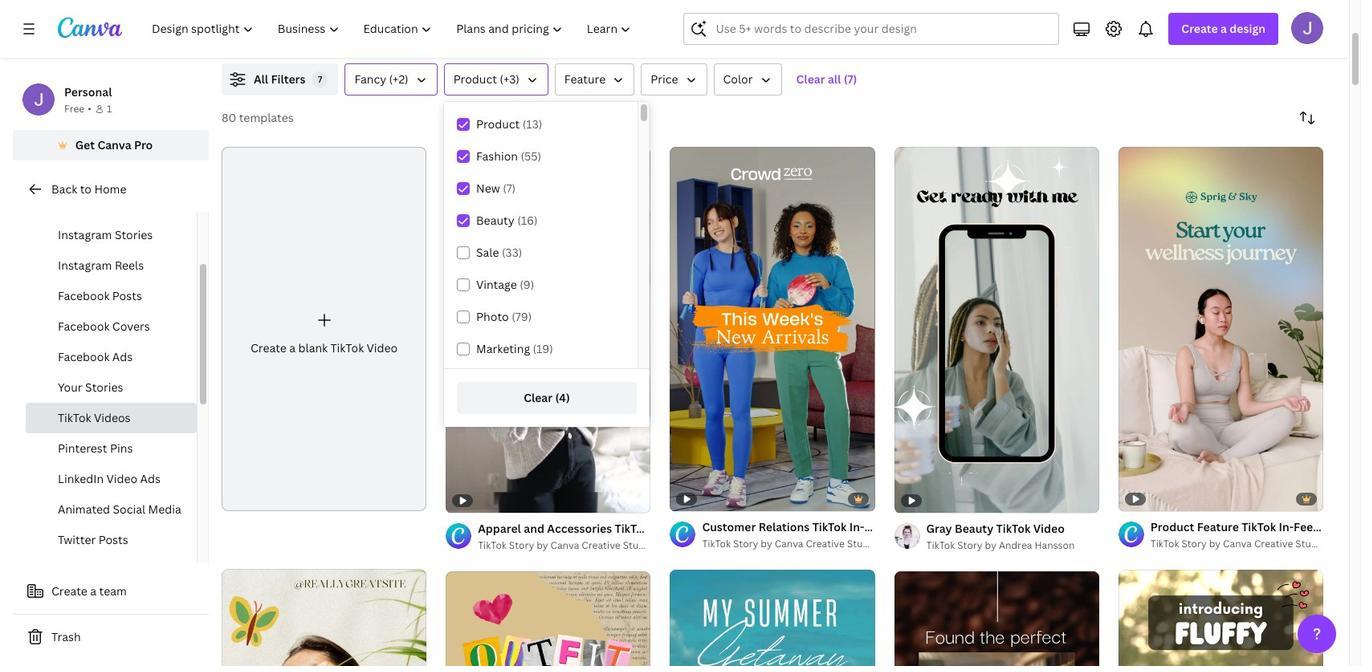 Task type: locate. For each thing, give the bounding box(es) containing it.
1 vertical spatial posts
[[112, 288, 142, 304]]

3 facebook from the top
[[58, 350, 110, 365]]

ads
[[112, 350, 133, 365], [140, 472, 161, 487]]

create a blank tiktok video link
[[222, 147, 427, 512]]

product (13)
[[476, 117, 543, 132]]

create left design on the top right of page
[[1182, 21, 1219, 36]]

1 horizontal spatial clear
[[797, 72, 826, 87]]

by for the leftmost tiktok story by canva creative studio link
[[537, 539, 548, 553]]

1 horizontal spatial create
[[251, 341, 287, 356]]

instagram reels
[[58, 258, 144, 273]]

animated social media link
[[26, 495, 197, 525]]

new
[[476, 181, 500, 196]]

facebook down the 'instagram reels'
[[58, 288, 110, 304]]

ads up the media
[[140, 472, 161, 487]]

tiktok story by canva creative studio link
[[703, 536, 878, 553], [1151, 536, 1327, 553], [478, 538, 654, 554]]

clear inside button
[[524, 391, 553, 406]]

1 vertical spatial stories
[[85, 380, 123, 395]]

facebook ads
[[58, 350, 133, 365]]

(33)
[[502, 245, 523, 260]]

2 vertical spatial instagram
[[58, 258, 112, 273]]

clear left (4)
[[524, 391, 553, 406]]

posts for facebook posts
[[112, 288, 142, 304]]

tiktok story by canva creative studio for right tiktok story by canva creative studio link
[[1151, 537, 1327, 551]]

1 instagram from the top
[[58, 197, 112, 212]]

1 vertical spatial facebook
[[58, 319, 110, 334]]

(7) right all
[[844, 72, 858, 87]]

create inside dropdown button
[[1182, 21, 1219, 36]]

all filters
[[254, 72, 306, 87]]

facebook up your stories at the left bottom of the page
[[58, 350, 110, 365]]

instagram stories link
[[26, 220, 197, 251]]

product left (+3)
[[454, 72, 497, 87]]

twitter
[[58, 533, 96, 548]]

1
[[107, 102, 112, 116]]

posts for twitter posts
[[99, 533, 128, 548]]

instagram inside instagram reels link
[[58, 258, 112, 273]]

instagram reels link
[[26, 251, 197, 281]]

all
[[828, 72, 842, 87]]

get
[[75, 137, 95, 153]]

(7)
[[844, 72, 858, 87], [503, 181, 516, 196]]

2 facebook from the top
[[58, 319, 110, 334]]

posts up instagram stories link
[[115, 197, 145, 212]]

a left team
[[90, 584, 97, 599]]

posts inside "link"
[[99, 533, 128, 548]]

create left team
[[51, 584, 87, 599]]

clear for clear all (7)
[[797, 72, 826, 87]]

clear left all
[[797, 72, 826, 87]]

None search field
[[684, 13, 1060, 45]]

1 vertical spatial create
[[251, 341, 287, 356]]

ads down covers
[[112, 350, 133, 365]]

product for product (13)
[[476, 117, 520, 132]]

fancy
[[355, 72, 387, 87]]

create inside "element"
[[251, 341, 287, 356]]

2 vertical spatial posts
[[99, 533, 128, 548]]

back to home
[[51, 182, 127, 197]]

trash
[[51, 630, 81, 645]]

animated social media
[[58, 502, 181, 517]]

0 vertical spatial posts
[[115, 197, 145, 212]]

studio
[[848, 537, 878, 551], [1296, 537, 1327, 551], [623, 539, 654, 553]]

0 horizontal spatial a
[[90, 584, 97, 599]]

a inside create a blank tiktok video "element"
[[290, 341, 296, 356]]

1 vertical spatial clear
[[524, 391, 553, 406]]

linkedin video ads
[[58, 472, 161, 487]]

1 horizontal spatial a
[[290, 341, 296, 356]]

fancy (+2)
[[355, 72, 409, 87]]

video down pins
[[107, 472, 138, 487]]

video
[[367, 341, 398, 356], [107, 472, 138, 487], [1034, 521, 1065, 537]]

1 facebook from the top
[[58, 288, 110, 304]]

posts down animated social media link
[[99, 533, 128, 548]]

by inside gray beauty tiktok video tiktok story by andrea hansson
[[986, 539, 997, 553]]

stories
[[115, 227, 153, 243], [85, 380, 123, 395]]

0 horizontal spatial studio
[[623, 539, 654, 553]]

2 vertical spatial a
[[90, 584, 97, 599]]

1 horizontal spatial tiktok story by canva creative studio
[[703, 537, 878, 551]]

tiktok video templates image
[[981, 0, 1324, 44]]

your stories link
[[26, 373, 197, 403]]

2 horizontal spatial video
[[1034, 521, 1065, 537]]

pro
[[134, 137, 153, 153]]

0 horizontal spatial create
[[51, 584, 87, 599]]

(79)
[[512, 309, 532, 325]]

1 vertical spatial beauty
[[955, 521, 994, 537]]

clear inside button
[[797, 72, 826, 87]]

a left blank
[[290, 341, 296, 356]]

instagram stories
[[58, 227, 153, 243]]

stories for instagram stories
[[115, 227, 153, 243]]

product inside button
[[454, 72, 497, 87]]

sale (33)
[[476, 245, 523, 260]]

video right blank
[[367, 341, 398, 356]]

1 horizontal spatial video
[[367, 341, 398, 356]]

create a blank tiktok video
[[251, 341, 398, 356]]

tiktok story by andrea hansson link
[[927, 538, 1075, 554]]

posts down reels
[[112, 288, 142, 304]]

0 vertical spatial stories
[[115, 227, 153, 243]]

vintage
[[476, 277, 517, 292]]

(16)
[[518, 213, 538, 228]]

0 vertical spatial product
[[454, 72, 497, 87]]

2 horizontal spatial a
[[1221, 21, 1228, 36]]

your stories
[[58, 380, 123, 395]]

7 filter options selected element
[[312, 72, 328, 88]]

facebook up facebook ads
[[58, 319, 110, 334]]

(55)
[[521, 149, 542, 164]]

0 vertical spatial clear
[[797, 72, 826, 87]]

0 horizontal spatial clear
[[524, 391, 553, 406]]

(7) right new
[[503, 181, 516, 196]]

2 vertical spatial create
[[51, 584, 87, 599]]

facebook for facebook covers
[[58, 319, 110, 334]]

create a team button
[[13, 576, 209, 608]]

beauty up tiktok story by andrea hansson link
[[955, 521, 994, 537]]

1 vertical spatial a
[[290, 341, 296, 356]]

2 vertical spatial video
[[1034, 521, 1065, 537]]

create
[[1182, 21, 1219, 36], [251, 341, 287, 356], [51, 584, 87, 599]]

a left design on the top right of page
[[1221, 21, 1228, 36]]

your
[[58, 380, 82, 395]]

0 vertical spatial (7)
[[844, 72, 858, 87]]

0 vertical spatial video
[[367, 341, 398, 356]]

tiktok story by canva creative studio for the leftmost tiktok story by canva creative studio link
[[478, 539, 654, 553]]

0 horizontal spatial ads
[[112, 350, 133, 365]]

tiktok story by canva creative studio
[[703, 537, 878, 551], [1151, 537, 1327, 551], [478, 539, 654, 553]]

2 horizontal spatial create
[[1182, 21, 1219, 36]]

1 horizontal spatial (7)
[[844, 72, 858, 87]]

beauty inside gray beauty tiktok video tiktok story by andrea hansson
[[955, 521, 994, 537]]

0 vertical spatial a
[[1221, 21, 1228, 36]]

instagram
[[58, 197, 112, 212], [58, 227, 112, 243], [58, 258, 112, 273]]

0 vertical spatial beauty
[[476, 213, 515, 228]]

a inside create a design dropdown button
[[1221, 21, 1228, 36]]

new (7)
[[476, 181, 516, 196]]

80 templates
[[222, 110, 294, 125]]

posts
[[115, 197, 145, 212], [112, 288, 142, 304], [99, 533, 128, 548]]

hansson
[[1035, 539, 1075, 553]]

by
[[761, 537, 773, 551], [1210, 537, 1221, 551], [537, 539, 548, 553], [986, 539, 997, 553]]

Search search field
[[716, 14, 1050, 44]]

by for right tiktok story by canva creative studio link
[[1210, 537, 1221, 551]]

canva
[[98, 137, 131, 153], [775, 537, 804, 551], [1224, 537, 1253, 551], [551, 539, 580, 553]]

design
[[1230, 21, 1266, 36]]

2 horizontal spatial tiktok story by canva creative studio
[[1151, 537, 1327, 551]]

instagram for instagram reels
[[58, 258, 112, 273]]

posts for instagram posts
[[115, 197, 145, 212]]

a
[[1221, 21, 1228, 36], [290, 341, 296, 356], [90, 584, 97, 599]]

stories up reels
[[115, 227, 153, 243]]

stories down facebook ads link
[[85, 380, 123, 395]]

facebook posts
[[58, 288, 142, 304]]

video up hansson
[[1034, 521, 1065, 537]]

1 vertical spatial video
[[107, 472, 138, 487]]

tiktok
[[331, 341, 364, 356], [58, 411, 91, 426], [997, 521, 1031, 537], [703, 537, 731, 551], [1151, 537, 1180, 551], [478, 539, 507, 553], [927, 539, 956, 553]]

create a design button
[[1169, 13, 1279, 45]]

0 vertical spatial facebook
[[58, 288, 110, 304]]

canva inside get canva pro button
[[98, 137, 131, 153]]

1 vertical spatial ads
[[140, 472, 161, 487]]

create a team
[[51, 584, 127, 599]]

gray beauty tiktok video tiktok story by andrea hansson
[[927, 521, 1075, 553]]

0 vertical spatial ads
[[112, 350, 133, 365]]

beauty left the (16)
[[476, 213, 515, 228]]

1 vertical spatial product
[[476, 117, 520, 132]]

80
[[222, 110, 236, 125]]

2 horizontal spatial creative
[[1255, 537, 1294, 551]]

beauty
[[476, 213, 515, 228], [955, 521, 994, 537]]

trash link
[[13, 622, 209, 654]]

back
[[51, 182, 77, 197]]

product up fashion
[[476, 117, 520, 132]]

create left blank
[[251, 341, 287, 356]]

story
[[734, 537, 759, 551], [1182, 537, 1208, 551], [509, 539, 534, 553], [958, 539, 983, 553]]

create a blank tiktok video element
[[222, 147, 427, 512]]

2 instagram from the top
[[58, 227, 112, 243]]

3 instagram from the top
[[58, 258, 112, 273]]

tiktok story by canva creative studio for middle tiktok story by canva creative studio link
[[703, 537, 878, 551]]

Sort by button
[[1292, 102, 1324, 134]]

top level navigation element
[[141, 13, 646, 45]]

pinterest
[[58, 441, 107, 456]]

1 vertical spatial instagram
[[58, 227, 112, 243]]

2 horizontal spatial studio
[[1296, 537, 1327, 551]]

0 horizontal spatial (7)
[[503, 181, 516, 196]]

1 horizontal spatial ads
[[140, 472, 161, 487]]

story for right tiktok story by canva creative studio link
[[1182, 537, 1208, 551]]

a for blank
[[290, 341, 296, 356]]

1 horizontal spatial beauty
[[955, 521, 994, 537]]

0 vertical spatial create
[[1182, 21, 1219, 36]]

instagram inside "instagram posts" link
[[58, 197, 112, 212]]

1 horizontal spatial tiktok story by canva creative studio link
[[703, 536, 878, 553]]

0 horizontal spatial beauty
[[476, 213, 515, 228]]

create inside button
[[51, 584, 87, 599]]

create for create a team
[[51, 584, 87, 599]]

all
[[254, 72, 268, 87]]

0 horizontal spatial tiktok story by canva creative studio
[[478, 539, 654, 553]]

2 vertical spatial facebook
[[58, 350, 110, 365]]

instagram inside instagram stories link
[[58, 227, 112, 243]]

0 vertical spatial instagram
[[58, 197, 112, 212]]

a inside the 'create a team' button
[[90, 584, 97, 599]]

andrea
[[999, 539, 1033, 553]]

get canva pro
[[75, 137, 153, 153]]

0 horizontal spatial video
[[107, 472, 138, 487]]



Task type: vqa. For each thing, say whether or not it's contained in the screenshot.


Task type: describe. For each thing, give the bounding box(es) containing it.
stories for your stories
[[85, 380, 123, 395]]

get canva pro button
[[13, 130, 209, 161]]

free
[[64, 102, 85, 116]]

linkedin video ads link
[[26, 464, 197, 495]]

story inside gray beauty tiktok video tiktok story by andrea hansson
[[958, 539, 983, 553]]

sale
[[476, 245, 499, 260]]

color
[[724, 72, 753, 87]]

2 horizontal spatial tiktok story by canva creative studio link
[[1151, 536, 1327, 553]]

social
[[113, 502, 146, 517]]

(4)
[[556, 391, 570, 406]]

video inside create a blank tiktok video "element"
[[367, 341, 398, 356]]

7
[[318, 73, 322, 85]]

filters
[[271, 72, 306, 87]]

linkedin
[[58, 472, 104, 487]]

feature
[[565, 72, 606, 87]]

(7) inside button
[[844, 72, 858, 87]]

instagram posts link
[[26, 190, 197, 220]]

(19)
[[533, 341, 553, 357]]

reels
[[115, 258, 144, 273]]

marketing (19)
[[476, 341, 553, 357]]

clear all (7) button
[[789, 63, 866, 96]]

(+3)
[[500, 72, 520, 87]]

templates
[[239, 110, 294, 125]]

pins
[[110, 441, 133, 456]]

clear for clear (4)
[[524, 391, 553, 406]]

1 horizontal spatial studio
[[848, 537, 878, 551]]

videos
[[94, 411, 131, 426]]

a for design
[[1221, 21, 1228, 36]]

price button
[[641, 63, 708, 96]]

facebook posts link
[[26, 281, 197, 312]]

back to home link
[[13, 174, 209, 206]]

1 horizontal spatial creative
[[806, 537, 845, 551]]

team
[[99, 584, 127, 599]]

photo (79)
[[476, 309, 532, 325]]

1 vertical spatial (7)
[[503, 181, 516, 196]]

story for middle tiktok story by canva creative studio link
[[734, 537, 759, 551]]

fashion
[[476, 149, 518, 164]]

twitter posts
[[58, 533, 128, 548]]

instagram for instagram stories
[[58, 227, 112, 243]]

jacob simon image
[[1292, 12, 1324, 44]]

fashion (55)
[[476, 149, 542, 164]]

create a design
[[1182, 21, 1266, 36]]

blank
[[299, 341, 328, 356]]

product for product (+3)
[[454, 72, 497, 87]]

(9)
[[520, 277, 535, 292]]

(13)
[[523, 117, 543, 132]]

clear (4)
[[524, 391, 570, 406]]

marketing
[[476, 341, 530, 357]]

photo
[[476, 309, 509, 325]]

to
[[80, 182, 92, 197]]

instagram for instagram posts
[[58, 197, 112, 212]]

personal
[[64, 84, 112, 100]]

beauty (16)
[[476, 213, 538, 228]]

facebook for facebook ads
[[58, 350, 110, 365]]

video inside linkedin video ads link
[[107, 472, 138, 487]]

fancy (+2) button
[[345, 63, 438, 96]]

clear all (7)
[[797, 72, 858, 87]]

vintage (9)
[[476, 277, 535, 292]]

0 horizontal spatial creative
[[582, 539, 621, 553]]

color button
[[714, 63, 782, 96]]

twitter posts link
[[26, 525, 197, 556]]

create for create a design
[[1182, 21, 1219, 36]]

0 horizontal spatial tiktok story by canva creative studio link
[[478, 538, 654, 554]]

gray
[[927, 521, 953, 537]]

covers
[[112, 319, 150, 334]]

instagram posts
[[58, 197, 145, 212]]

animated
[[58, 502, 110, 517]]

by for middle tiktok story by canva creative studio link
[[761, 537, 773, 551]]

free •
[[64, 102, 92, 116]]

facebook for facebook posts
[[58, 288, 110, 304]]

home
[[94, 182, 127, 197]]

gray beauty tiktok video link
[[927, 520, 1075, 538]]

video inside gray beauty tiktok video tiktok story by andrea hansson
[[1034, 521, 1065, 537]]

pinterest pins link
[[26, 434, 197, 464]]

tiktok videos
[[58, 411, 131, 426]]

feature button
[[555, 63, 635, 96]]

clear (4) button
[[457, 382, 637, 415]]

pinterest pins
[[58, 441, 133, 456]]

tiktok inside "element"
[[331, 341, 364, 356]]

facebook covers
[[58, 319, 150, 334]]

a for team
[[90, 584, 97, 599]]

create for create a blank tiktok video
[[251, 341, 287, 356]]

product (+3) button
[[444, 63, 549, 96]]

story for the leftmost tiktok story by canva creative studio link
[[509, 539, 534, 553]]

(+2)
[[389, 72, 409, 87]]

facebook ads link
[[26, 342, 197, 373]]

price
[[651, 72, 679, 87]]



